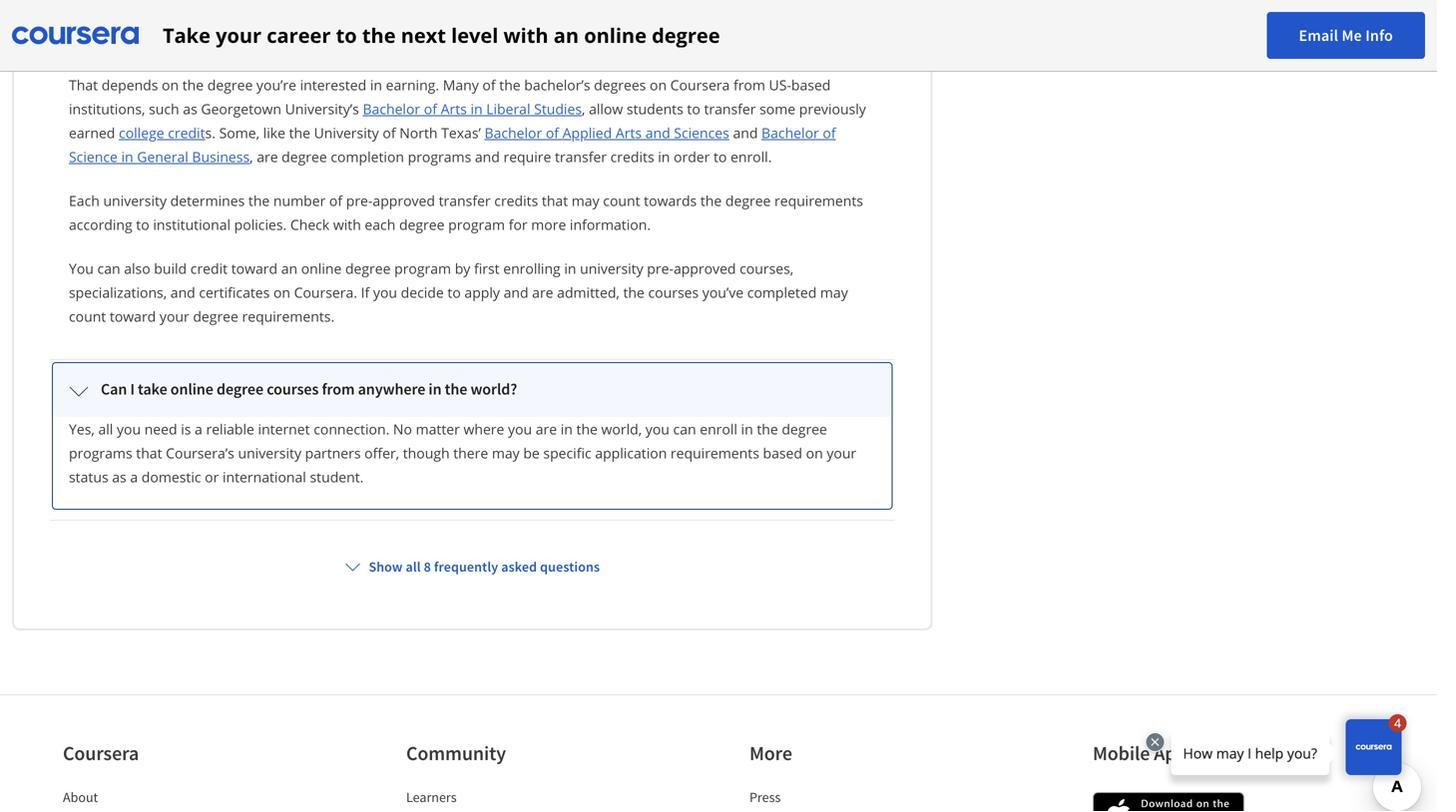 Task type: vqa. For each thing, say whether or not it's contained in the screenshot.


Task type: describe. For each thing, give the bounding box(es) containing it.
all for show
[[406, 558, 421, 576]]

on inside you can also build credit toward an online degree program by first enrolling in university pre-approved courses, specializations, and certificates on coursera. if you decide to apply and are admitted, the courses you've completed may count toward your degree requirements.
[[273, 283, 290, 302]]

allow
[[589, 99, 623, 118]]

if
[[361, 283, 370, 302]]

the down take on the top of the page
[[182, 75, 204, 94]]

0 vertical spatial credit
[[168, 123, 205, 142]]

though
[[403, 444, 450, 463]]

you left need
[[117, 420, 141, 439]]

determines
[[170, 191, 245, 210]]

completion
[[331, 147, 404, 166]]

completed
[[747, 283, 817, 302]]

internet
[[258, 420, 310, 439]]

may inside yes, all you need is a reliable internet connection. no matter where you are in the world, you can enroll in the degree programs that coursera's university partners offer, though there may be specific application requirements based on your status as a domestic or international student.
[[492, 444, 520, 463]]

university's
[[285, 99, 359, 118]]

degree inside dropdown button
[[217, 379, 264, 399]]

bachelor for studies
[[363, 99, 420, 118]]

app
[[1154, 741, 1187, 766]]

degree up if
[[345, 259, 391, 278]]

many
[[443, 75, 479, 94]]

0 vertical spatial are
[[257, 147, 278, 166]]

, are degree completion programs and require transfer credits in order to enroll.
[[250, 147, 772, 166]]

8
[[424, 558, 431, 576]]

world,
[[601, 420, 642, 439]]

approved inside each university determines the number of pre-approved transfer credits that may count towards the degree requirements according to institutional policies. check with each degree program for more information.
[[373, 191, 435, 210]]

and down the enrolling
[[504, 283, 529, 302]]

bachelor of arts in liberal studies
[[363, 99, 582, 118]]

of inside that depends on the degree you're interested in earning. many of the bachelor's degrees on coursera from us-based institutions, such as georgetown university's
[[482, 75, 496, 94]]

more
[[531, 215, 566, 234]]

based inside that depends on the degree you're interested in earning. many of the bachelor's degrees on coursera from us-based institutions, such as georgetown university's
[[791, 75, 831, 94]]

may inside each university determines the number of pre-approved transfer credits that may count towards the degree requirements according to institutional policies. check with each degree program for more information.
[[572, 191, 599, 210]]

the right towards
[[700, 191, 722, 210]]

can inside yes, all you need is a reliable internet connection. no matter where you are in the world, you can enroll in the degree programs that coursera's university partners offer, though there may be specific application requirements based on your status as a domestic or international student.
[[673, 420, 696, 439]]

and down texas'
[[475, 147, 500, 166]]

from inside that depends on the degree you're interested in earning. many of the bachelor's degrees on coursera from us-based institutions, such as georgetown university's
[[734, 75, 765, 94]]

student.
[[310, 468, 364, 487]]

the up policies.
[[248, 191, 270, 210]]

also
[[124, 259, 150, 278]]

the up specific
[[576, 420, 598, 439]]

your for is
[[827, 444, 856, 463]]

degree inside yes, all you need is a reliable internet connection. no matter where you are in the world, you can enroll in the degree programs that coursera's university partners offer, though there may be specific application requirements based on your status as a domestic or international student.
[[782, 420, 827, 439]]

to inside each university determines the number of pre-approved transfer credits that may count towards the degree requirements according to institutional policies. check with each degree program for more information.
[[136, 215, 149, 234]]

of inside each university determines the number of pre-approved transfer credits that may count towards the degree requirements according to institutional policies. check with each degree program for more information.
[[329, 191, 342, 210]]

the up liberal on the left of page
[[499, 75, 521, 94]]

bachelor for business
[[762, 123, 819, 142]]

email
[[1299, 25, 1338, 45]]

community
[[406, 741, 506, 766]]

bachelor of science in general business link
[[69, 123, 836, 166]]

decide
[[401, 283, 444, 302]]

are inside yes, all you need is a reliable internet connection. no matter where you are in the world, you can enroll in the degree programs that coursera's university partners offer, though there may be specific application requirements based on your status as a domestic or international student.
[[536, 420, 557, 439]]

1 vertical spatial college
[[119, 123, 164, 142]]

degree down certificates
[[193, 307, 238, 326]]

credit inside you can also build credit toward an online degree program by first enrolling in university pre-approved courses, specializations, and certificates on coursera. if you decide to apply and are admitted, the courses you've completed may count toward your degree requirements.
[[190, 259, 228, 278]]

the left next
[[362, 21, 396, 49]]

you're
[[256, 75, 296, 94]]

enroll
[[700, 420, 737, 439]]

certificates
[[199, 283, 270, 302]]

earned inside , allow students to transfer some previously earned
[[69, 123, 115, 142]]

science
[[69, 147, 118, 166]]

that inside yes, all you need is a reliable internet connection. no matter where you are in the world, you can enroll in the degree programs that coursera's university partners offer, though there may be specific application requirements based on your status as a domestic or international student.
[[136, 444, 162, 463]]

need
[[144, 420, 177, 439]]

specializations,
[[69, 283, 167, 302]]

press
[[750, 788, 781, 806]]

me
[[1342, 25, 1362, 45]]

application
[[595, 444, 667, 463]]

you up the be
[[508, 420, 532, 439]]

, allow students to transfer some previously earned
[[69, 99, 866, 142]]

institutional
[[153, 215, 231, 234]]

by
[[455, 259, 470, 278]]

show all 8 frequently asked questions
[[369, 558, 600, 576]]

university inside you can also build credit toward an online degree program by first enrolling in university pre-approved courses, specializations, and certificates on coursera. if you decide to apply and are admitted, the courses you've completed may count toward your degree requirements.
[[580, 259, 643, 278]]

and down build
[[170, 283, 195, 302]]

the inside you can also build credit toward an online degree program by first enrolling in university pre-approved courses, specializations, and certificates on coursera. if you decide to apply and are admitted, the courses you've completed may count toward your degree requirements.
[[623, 283, 645, 302]]

credits?
[[372, 35, 425, 55]]

degree inside that depends on the degree you're interested in earning. many of the bachelor's degrees on coursera from us-based institutions, such as georgetown university's
[[207, 75, 253, 94]]

college credit s. some, like the university of north texas' bachelor of applied arts and sciences and
[[119, 123, 762, 142]]

transfer inside dropdown button
[[138, 35, 192, 55]]

count inside you can also build credit toward an online degree program by first enrolling in university pre-approved courses, specializations, and certificates on coursera. if you decide to apply and are admitted, the courses you've completed may count toward your degree requirements.
[[69, 307, 106, 326]]

that
[[69, 75, 98, 94]]

that depends on the degree you're interested in earning. many of the bachelor's degrees on coursera from us-based institutions, such as georgetown university's
[[69, 75, 831, 118]]

depends
[[102, 75, 158, 94]]

questions
[[540, 558, 600, 576]]

bachelor's
[[524, 75, 590, 94]]

applied
[[563, 123, 612, 142]]

students
[[627, 99, 683, 118]]

to right career
[[336, 21, 357, 49]]

and down students
[[645, 123, 670, 142]]

the right like
[[289, 123, 310, 142]]

degrees
[[594, 75, 646, 94]]

in inside that depends on the degree you're interested in earning. many of the bachelor's degrees on coursera from us-based institutions, such as georgetown university's
[[370, 75, 382, 94]]

anywhere
[[358, 379, 425, 399]]

program inside you can also build credit toward an online degree program by first enrolling in university pre-approved courses, specializations, and certificates on coursera. if you decide to apply and are admitted, the courses you've completed may count toward your degree requirements.
[[394, 259, 451, 278]]

studies
[[534, 99, 582, 118]]

1 vertical spatial arts
[[616, 123, 642, 142]]

transfer down applied
[[555, 147, 607, 166]]

i for transfer
[[130, 35, 135, 55]]

in inside can i take online degree courses from anywhere in the world? dropdown button
[[429, 379, 442, 399]]

on inside yes, all you need is a reliable internet connection. no matter where you are in the world, you can enroll in the degree programs that coursera's university partners offer, though there may be specific application requirements based on your status as a domestic or international student.
[[806, 444, 823, 463]]

to right order
[[714, 147, 727, 166]]

general
[[137, 147, 188, 166]]

can inside you can also build credit toward an online degree program by first enrolling in university pre-approved courses, specializations, and certificates on coursera. if you decide to apply and are admitted, the courses you've completed may count toward your degree requirements.
[[97, 259, 120, 278]]

texas'
[[441, 123, 481, 142]]

0 horizontal spatial coursera
[[63, 741, 139, 766]]

such
[[149, 99, 179, 118]]

1 horizontal spatial a
[[195, 420, 202, 439]]

more
[[750, 741, 792, 766]]

in inside you can also build credit toward an online degree program by first enrolling in university pre-approved courses, specializations, and certificates on coursera. if you decide to apply and are admitted, the courses you've completed may count toward your degree requirements.
[[564, 259, 576, 278]]

can i transfer previously earned college credits? button
[[53, 19, 892, 73]]

pre- inside you can also build credit toward an online degree program by first enrolling in university pre-approved courses, specializations, and certificates on coursera. if you decide to apply and are admitted, the courses you've completed may count toward your degree requirements.
[[647, 259, 674, 278]]

coursera's
[[166, 444, 234, 463]]

policies.
[[234, 215, 287, 234]]

1 horizontal spatial an
[[554, 21, 579, 49]]

specific
[[543, 444, 591, 463]]

program inside each university determines the number of pre-approved transfer credits that may count towards the degree requirements according to institutional policies. check with each degree program for more information.
[[448, 215, 505, 234]]

your for credit
[[160, 307, 189, 326]]

s.
[[205, 123, 216, 142]]

the inside dropdown button
[[445, 379, 467, 399]]

requirements inside each university determines the number of pre-approved transfer credits that may count towards the degree requirements according to institutional policies. check with each degree program for more information.
[[775, 191, 863, 210]]

for
[[509, 215, 528, 234]]

show
[[369, 558, 403, 576]]

university inside each university determines the number of pre-approved transfer credits that may count towards the degree requirements according to institutional policies. check with each degree program for more information.
[[103, 191, 167, 210]]

career
[[267, 21, 331, 49]]

college credit link
[[119, 123, 205, 142]]

requirements.
[[242, 307, 335, 326]]

connection.
[[314, 420, 390, 439]]

reliable
[[206, 420, 254, 439]]

of inside the bachelor of science in general business
[[823, 123, 836, 142]]

email me info button
[[1267, 12, 1425, 59]]

as inside that depends on the degree you're interested in earning. many of the bachelor's degrees on coursera from us-based institutions, such as georgetown university's
[[183, 99, 197, 118]]

where
[[464, 420, 504, 439]]

next
[[401, 21, 446, 49]]

apply
[[464, 283, 500, 302]]

with inside each university determines the number of pre-approved transfer credits that may count towards the degree requirements according to institutional policies. check with each degree program for more information.
[[333, 215, 361, 234]]

that inside each university determines the number of pre-approved transfer credits that may count towards the degree requirements according to institutional policies. check with each degree program for more information.
[[542, 191, 568, 210]]

1 horizontal spatial with
[[504, 21, 548, 49]]

1 horizontal spatial bachelor
[[485, 123, 542, 142]]

college inside can i transfer previously earned college credits? dropdown button
[[320, 35, 368, 55]]

mobile
[[1093, 741, 1150, 766]]

interested
[[300, 75, 366, 94]]

admitted,
[[557, 283, 620, 302]]



Task type: locate. For each thing, give the bounding box(es) containing it.
1 horizontal spatial approved
[[674, 259, 736, 278]]

1 vertical spatial i
[[130, 379, 135, 399]]

1 horizontal spatial credits
[[610, 147, 654, 166]]

approved inside you can also build credit toward an online degree program by first enrolling in university pre-approved courses, specializations, and certificates on coursera. if you decide to apply and are admitted, the courses you've completed may count toward your degree requirements.
[[674, 259, 736, 278]]

0 horizontal spatial university
[[103, 191, 167, 210]]

from up connection.
[[322, 379, 355, 399]]

0 vertical spatial online
[[584, 21, 647, 49]]

that down need
[[136, 444, 162, 463]]

0 vertical spatial arts
[[441, 99, 467, 118]]

count down specializations, on the top left of the page
[[69, 307, 106, 326]]

1 vertical spatial your
[[160, 307, 189, 326]]

1 vertical spatial can
[[101, 379, 127, 399]]

towards
[[644, 191, 697, 210]]

0 vertical spatial based
[[791, 75, 831, 94]]

may
[[572, 191, 599, 210], [820, 283, 848, 302], [492, 444, 520, 463]]

i up depends
[[130, 35, 135, 55]]

a left domestic
[[130, 468, 138, 487]]

2 horizontal spatial your
[[827, 444, 856, 463]]

1 vertical spatial toward
[[110, 307, 156, 326]]

0 horizontal spatial all
[[98, 420, 113, 439]]

2 vertical spatial university
[[238, 444, 301, 463]]

bachelor of science in general business
[[69, 123, 836, 166]]

are up the be
[[536, 420, 557, 439]]

1 horizontal spatial that
[[542, 191, 568, 210]]

earning.
[[386, 75, 439, 94]]

check
[[290, 215, 330, 234]]

, left allow in the top left of the page
[[582, 99, 585, 118]]

online up degrees
[[584, 21, 647, 49]]

previously right some
[[799, 99, 866, 118]]

the left world? at the top of page
[[445, 379, 467, 399]]

all for yes,
[[98, 420, 113, 439]]

can up depends
[[101, 35, 127, 55]]

1 horizontal spatial count
[[603, 191, 640, 210]]

liberal
[[486, 99, 530, 118]]

1 horizontal spatial previously
[[799, 99, 866, 118]]

in left order
[[658, 147, 670, 166]]

0 vertical spatial as
[[183, 99, 197, 118]]

program up "decide"
[[394, 259, 451, 278]]

asked
[[501, 558, 537, 576]]

require
[[503, 147, 551, 166]]

to inside , allow students to transfer some previously earned
[[687, 99, 700, 118]]

press link
[[750, 788, 781, 806]]

university inside yes, all you need is a reliable internet connection. no matter where you are in the world, you can enroll in the degree programs that coursera's university partners offer, though there may be specific application requirements based on your status as a domestic or international student.
[[238, 444, 301, 463]]

in right science
[[121, 147, 133, 166]]

program left for
[[448, 215, 505, 234]]

0 vertical spatial toward
[[231, 259, 278, 278]]

requirements down enroll
[[671, 444, 759, 463]]

as right status
[[112, 468, 126, 487]]

online inside you can also build credit toward an online degree program by first enrolling in university pre-approved courses, specializations, and certificates on coursera. if you decide to apply and are admitted, the courses you've completed may count toward your degree requirements.
[[301, 259, 342, 278]]

of
[[482, 75, 496, 94], [424, 99, 437, 118], [383, 123, 396, 142], [546, 123, 559, 142], [823, 123, 836, 142], [329, 191, 342, 210]]

2 i from the top
[[130, 379, 135, 399]]

world?
[[471, 379, 517, 399]]

show all 8 frequently asked questions button
[[337, 549, 608, 585]]

bachelor of applied arts and sciences link
[[485, 123, 729, 142]]

i left take
[[130, 379, 135, 399]]

programs inside yes, all you need is a reliable internet connection. no matter where you are in the world, you can enroll in the degree programs that coursera's university partners offer, though there may be specific application requirements based on your status as a domestic or international student.
[[69, 444, 132, 463]]

previously inside , allow students to transfer some previously earned
[[799, 99, 866, 118]]

information.
[[570, 215, 651, 234]]

bachelor down the earning.
[[363, 99, 420, 118]]

1 vertical spatial pre-
[[647, 259, 674, 278]]

0 horizontal spatial online
[[170, 379, 213, 399]]

no
[[393, 420, 412, 439]]

2 horizontal spatial university
[[580, 259, 643, 278]]

sciences
[[674, 123, 729, 142]]

degree right 'each'
[[399, 215, 445, 234]]

2 horizontal spatial bachelor
[[762, 123, 819, 142]]

0 horizontal spatial a
[[130, 468, 138, 487]]

1 vertical spatial ,
[[250, 147, 253, 166]]

1 horizontal spatial earned
[[269, 35, 317, 55]]

courses inside you can also build credit toward an online degree program by first enrolling in university pre-approved courses, specializations, and certificates on coursera. if you decide to apply and are admitted, the courses you've completed may count toward your degree requirements.
[[648, 283, 699, 302]]

degree up the reliable
[[217, 379, 264, 399]]

partners
[[305, 444, 361, 463]]

online inside can i take online degree courses from anywhere in the world? dropdown button
[[170, 379, 213, 399]]

earned up science
[[69, 123, 115, 142]]

count inside each university determines the number of pre-approved transfer credits that may count towards the degree requirements according to institutional policies. check with each degree program for more information.
[[603, 191, 640, 210]]

1 vertical spatial credit
[[190, 259, 228, 278]]

college up the interested
[[320, 35, 368, 55]]

business
[[192, 147, 250, 166]]

us-
[[769, 75, 791, 94]]

in right enroll
[[741, 420, 753, 439]]

info
[[1366, 25, 1393, 45]]

is
[[181, 420, 191, 439]]

an up bachelor's
[[554, 21, 579, 49]]

1 vertical spatial approved
[[674, 259, 736, 278]]

0 vertical spatial with
[[504, 21, 548, 49]]

1 horizontal spatial can
[[673, 420, 696, 439]]

can
[[101, 35, 127, 55], [101, 379, 127, 399]]

1 horizontal spatial your
[[216, 21, 262, 49]]

as inside yes, all you need is a reliable internet connection. no matter where you are in the world, you can enroll in the degree programs that coursera's university partners offer, though there may be specific application requirements based on your status as a domestic or international student.
[[112, 468, 126, 487]]

learners link
[[406, 788, 457, 806]]

pre- inside each university determines the number of pre-approved transfer credits that may count towards the degree requirements according to institutional policies. check with each degree program for more information.
[[346, 191, 373, 210]]

based
[[791, 75, 831, 94], [763, 444, 802, 463]]

requirements up courses,
[[775, 191, 863, 210]]

1 vertical spatial based
[[763, 444, 802, 463]]

bachelor up , are degree completion programs and require transfer credits in order to enroll.
[[485, 123, 542, 142]]

you've
[[702, 283, 744, 302]]

your inside yes, all you need is a reliable internet connection. no matter where you are in the world, you can enroll in the degree programs that coursera's university partners offer, though there may be specific application requirements based on your status as a domestic or international student.
[[827, 444, 856, 463]]

you right if
[[373, 283, 397, 302]]

like
[[263, 123, 285, 142]]

take your career to the next level with an online degree
[[163, 21, 720, 49]]

1 vertical spatial an
[[281, 259, 298, 278]]

degree down "enroll."
[[725, 191, 771, 210]]

1 vertical spatial a
[[130, 468, 138, 487]]

0 horizontal spatial credits
[[494, 191, 538, 210]]

1 horizontal spatial college
[[320, 35, 368, 55]]

about
[[63, 788, 98, 806]]

1 vertical spatial program
[[394, 259, 451, 278]]

2 can from the top
[[101, 379, 127, 399]]

coursera up about link
[[63, 741, 139, 766]]

1 vertical spatial may
[[820, 283, 848, 302]]

degree down like
[[282, 147, 327, 166]]

programs up status
[[69, 444, 132, 463]]

0 vertical spatial all
[[98, 420, 113, 439]]

0 horizontal spatial ,
[[250, 147, 253, 166]]

order
[[674, 147, 710, 166]]

0 vertical spatial programs
[[408, 147, 471, 166]]

previously up you're
[[195, 35, 266, 55]]

college up general
[[119, 123, 164, 142]]

0 vertical spatial program
[[448, 215, 505, 234]]

georgetown
[[201, 99, 281, 118]]

to down by
[[447, 283, 461, 302]]

transfer down bachelor of science in general business link
[[439, 191, 491, 210]]

0 vertical spatial university
[[103, 191, 167, 210]]

transfer inside each university determines the number of pre-approved transfer credits that may count towards the degree requirements according to institutional policies. check with each degree program for more information.
[[439, 191, 491, 210]]

1 horizontal spatial university
[[238, 444, 301, 463]]

1 vertical spatial as
[[112, 468, 126, 487]]

approved up 'each'
[[373, 191, 435, 210]]

a right "is"
[[195, 420, 202, 439]]

0 horizontal spatial toward
[[110, 307, 156, 326]]

can
[[97, 259, 120, 278], [673, 420, 696, 439]]

and
[[645, 123, 670, 142], [733, 123, 758, 142], [475, 147, 500, 166], [170, 283, 195, 302], [504, 283, 529, 302]]

0 vertical spatial an
[[554, 21, 579, 49]]

some,
[[219, 123, 260, 142]]

approved
[[373, 191, 435, 210], [674, 259, 736, 278]]

0 vertical spatial pre-
[[346, 191, 373, 210]]

toward
[[231, 259, 278, 278], [110, 307, 156, 326]]

your inside you can also build credit toward an online degree program by first enrolling in university pre-approved courses, specializations, and certificates on coursera. if you decide to apply and are admitted, the courses you've completed may count toward your degree requirements.
[[160, 307, 189, 326]]

the right enroll
[[757, 420, 778, 439]]

that up more
[[542, 191, 568, 210]]

earned up you're
[[269, 35, 317, 55]]

university up international on the left of page
[[238, 444, 301, 463]]

in up matter at the left bottom
[[429, 379, 442, 399]]

1 horizontal spatial toward
[[231, 259, 278, 278]]

0 horizontal spatial college
[[119, 123, 164, 142]]

university up admitted,
[[580, 259, 643, 278]]

1 horizontal spatial programs
[[408, 147, 471, 166]]

count up information.
[[603, 191, 640, 210]]

to inside you can also build credit toward an online degree program by first enrolling in university pre-approved courses, specializations, and certificates on coursera. if you decide to apply and are admitted, the courses you've completed may count toward your degree requirements.
[[447, 283, 461, 302]]

all right yes,
[[98, 420, 113, 439]]

toward down specializations, on the top left of the page
[[110, 307, 156, 326]]

1 vertical spatial requirements
[[671, 444, 759, 463]]

2 horizontal spatial online
[[584, 21, 647, 49]]

credit up certificates
[[190, 259, 228, 278]]

programs down college credit s. some, like the university of north texas' bachelor of applied arts and sciences and
[[408, 147, 471, 166]]

courses up internet
[[267, 379, 319, 399]]

each
[[365, 215, 396, 234]]

1 horizontal spatial as
[[183, 99, 197, 118]]

international
[[223, 468, 306, 487]]

1 vertical spatial earned
[[69, 123, 115, 142]]

all left 8
[[406, 558, 421, 576]]

enrolling
[[503, 259, 561, 278]]

bachelor inside the bachelor of science in general business
[[762, 123, 819, 142]]

0 vertical spatial count
[[603, 191, 640, 210]]

1 vertical spatial from
[[322, 379, 355, 399]]

1 horizontal spatial arts
[[616, 123, 642, 142]]

0 vertical spatial that
[[542, 191, 568, 210]]

0 horizontal spatial requirements
[[671, 444, 759, 463]]

download on the app store image
[[1093, 792, 1245, 811]]

online right take
[[170, 379, 213, 399]]

0 horizontal spatial from
[[322, 379, 355, 399]]

number
[[273, 191, 326, 210]]

and up "enroll."
[[733, 123, 758, 142]]

in
[[370, 75, 382, 94], [471, 99, 483, 118], [121, 147, 133, 166], [658, 147, 670, 166], [564, 259, 576, 278], [429, 379, 442, 399], [561, 420, 573, 439], [741, 420, 753, 439]]

can up specializations, on the top left of the page
[[97, 259, 120, 278]]

pre- up 'each'
[[346, 191, 373, 210]]

level
[[451, 21, 498, 49]]

with right level
[[504, 21, 548, 49]]

each
[[69, 191, 100, 210]]

0 vertical spatial approved
[[373, 191, 435, 210]]

2 vertical spatial are
[[536, 420, 557, 439]]

may left the be
[[492, 444, 520, 463]]

0 horizontal spatial may
[[492, 444, 520, 463]]

0 horizontal spatial pre-
[[346, 191, 373, 210]]

some
[[760, 99, 796, 118]]

in left the earning.
[[370, 75, 382, 94]]

0 vertical spatial can
[[97, 259, 120, 278]]

previously inside dropdown button
[[195, 35, 266, 55]]

in inside the bachelor of science in general business
[[121, 147, 133, 166]]

1 vertical spatial courses
[[267, 379, 319, 399]]

0 horizontal spatial approved
[[373, 191, 435, 210]]

0 horizontal spatial earned
[[69, 123, 115, 142]]

are
[[257, 147, 278, 166], [532, 283, 553, 302], [536, 420, 557, 439]]

transfer
[[138, 35, 192, 55], [704, 99, 756, 118], [555, 147, 607, 166], [439, 191, 491, 210]]

2 vertical spatial may
[[492, 444, 520, 463]]

0 horizontal spatial as
[[112, 468, 126, 487]]

can i take online degree courses from anywhere in the world?
[[101, 379, 517, 399]]

coursera
[[670, 75, 730, 94], [63, 741, 139, 766]]

1 vertical spatial online
[[301, 259, 342, 278]]

you can also build credit toward an online degree program by first enrolling in university pre-approved courses, specializations, and certificates on coursera. if you decide to apply and are admitted, the courses you've completed may count toward your degree requirements.
[[69, 259, 848, 326]]

arts down allow in the top left of the page
[[616, 123, 642, 142]]

based inside yes, all you need is a reliable internet connection. no matter where you are in the world, you can enroll in the degree programs that coursera's university partners offer, though there may be specific application requirements based on your status as a domestic or international student.
[[763, 444, 802, 463]]

0 horizontal spatial previously
[[195, 35, 266, 55]]

0 vertical spatial your
[[216, 21, 262, 49]]

, for allow
[[582, 99, 585, 118]]

online up coursera.
[[301, 259, 342, 278]]

transfer up sciences
[[704, 99, 756, 118]]

1 vertical spatial previously
[[799, 99, 866, 118]]

can left take
[[101, 379, 127, 399]]

2 horizontal spatial may
[[820, 283, 848, 302]]

0 vertical spatial coursera
[[670, 75, 730, 94]]

to up sciences
[[687, 99, 700, 118]]

can i take online degree courses from anywhere in the world? button
[[53, 363, 892, 417]]

1 vertical spatial count
[[69, 307, 106, 326]]

are inside you can also build credit toward an online degree program by first enrolling in university pre-approved courses, specializations, and certificates on coursera. if you decide to apply and are admitted, the courses you've completed may count toward your degree requirements.
[[532, 283, 553, 302]]

1 i from the top
[[130, 35, 135, 55]]

email me info
[[1299, 25, 1393, 45]]

from
[[734, 75, 765, 94], [322, 379, 355, 399]]

an inside you can also build credit toward an online degree program by first enrolling in university pre-approved courses, specializations, and certificates on coursera. if you decide to apply and are admitted, the courses you've completed may count toward your degree requirements.
[[281, 259, 298, 278]]

degree right enroll
[[782, 420, 827, 439]]

are down the enrolling
[[532, 283, 553, 302]]

can for can i take online degree courses from anywhere in the world?
[[101, 379, 127, 399]]

frequently
[[434, 558, 498, 576]]

to
[[336, 21, 357, 49], [687, 99, 700, 118], [714, 147, 727, 166], [136, 215, 149, 234], [447, 283, 461, 302]]

all inside yes, all you need is a reliable internet connection. no matter where you are in the world, you can enroll in the degree programs that coursera's university partners offer, though there may be specific application requirements based on your status as a domestic or international student.
[[98, 420, 113, 439]]

i for take
[[130, 379, 135, 399]]

as right such
[[183, 99, 197, 118]]

previously
[[195, 35, 266, 55], [799, 99, 866, 118]]

0 vertical spatial from
[[734, 75, 765, 94]]

north
[[399, 123, 438, 142]]

courses inside dropdown button
[[267, 379, 319, 399]]

in up specific
[[561, 420, 573, 439]]

1 horizontal spatial coursera
[[670, 75, 730, 94]]

as
[[183, 99, 197, 118], [112, 468, 126, 487]]

build
[[154, 259, 187, 278]]

degree up students
[[652, 21, 720, 49]]

earned inside dropdown button
[[269, 35, 317, 55]]

can for can i transfer previously earned college credits?
[[101, 35, 127, 55]]

yes,
[[69, 420, 95, 439]]

from left us- at right top
[[734, 75, 765, 94]]

pre-
[[346, 191, 373, 210], [647, 259, 674, 278]]

institutions,
[[69, 99, 145, 118]]

mobile app
[[1093, 741, 1187, 766]]

coursera inside that depends on the degree you're interested in earning. many of the bachelor's degrees on coursera from us-based institutions, such as georgetown university's
[[670, 75, 730, 94]]

0 horizontal spatial courses
[[267, 379, 319, 399]]

0 vertical spatial previously
[[195, 35, 266, 55]]

i
[[130, 35, 135, 55], [130, 379, 135, 399]]

credits down bachelor of applied arts and sciences link at the top of page
[[610, 147, 654, 166]]

courses left you've at top
[[648, 283, 699, 302]]

take
[[138, 379, 167, 399]]

can left enroll
[[673, 420, 696, 439]]

0 vertical spatial credits
[[610, 147, 654, 166]]

0 horizontal spatial bachelor
[[363, 99, 420, 118]]

0 vertical spatial courses
[[648, 283, 699, 302]]

, for are
[[250, 147, 253, 166]]

earned
[[269, 35, 317, 55], [69, 123, 115, 142]]

collapsed list
[[46, 0, 899, 525]]

all inside show all 8 frequently asked questions 'dropdown button'
[[406, 558, 421, 576]]

1 horizontal spatial requirements
[[775, 191, 863, 210]]

coursera.
[[294, 283, 357, 302]]

the
[[362, 21, 396, 49], [182, 75, 204, 94], [499, 75, 521, 94], [289, 123, 310, 142], [248, 191, 270, 210], [700, 191, 722, 210], [623, 283, 645, 302], [445, 379, 467, 399], [576, 420, 598, 439], [757, 420, 778, 439]]

2 vertical spatial online
[[170, 379, 213, 399]]

bachelor down some
[[762, 123, 819, 142]]

bachelor
[[363, 99, 420, 118], [485, 123, 542, 142], [762, 123, 819, 142]]

you inside you can also build credit toward an online degree program by first enrolling in university pre-approved courses, specializations, and certificates on coursera. if you decide to apply and are admitted, the courses you've completed may count toward your degree requirements.
[[373, 283, 397, 302]]

each university determines the number of pre-approved transfer credits that may count towards the degree requirements according to institutional policies. check with each degree program for more information.
[[69, 191, 863, 234]]

university up according
[[103, 191, 167, 210]]

take
[[163, 21, 210, 49]]

from inside dropdown button
[[322, 379, 355, 399]]

are down like
[[257, 147, 278, 166]]

coursera image
[[12, 19, 139, 51]]

requirements inside yes, all you need is a reliable internet connection. no matter where you are in the world, you can enroll in the degree programs that coursera's university partners offer, though there may be specific application requirements based on your status as a domestic or international student.
[[671, 444, 759, 463]]

credit down such
[[168, 123, 205, 142]]

first
[[474, 259, 500, 278]]

bachelor of arts in liberal studies link
[[363, 99, 582, 118]]

transfer up depends
[[138, 35, 192, 55]]

1 horizontal spatial pre-
[[647, 259, 674, 278]]

you up 'application'
[[646, 420, 670, 439]]

may right completed
[[820, 283, 848, 302]]

1 horizontal spatial all
[[406, 558, 421, 576]]

university
[[314, 123, 379, 142]]

2 vertical spatial your
[[827, 444, 856, 463]]

toward up certificates
[[231, 259, 278, 278]]

1 vertical spatial programs
[[69, 444, 132, 463]]

with left 'each'
[[333, 215, 361, 234]]

1 can from the top
[[101, 35, 127, 55]]

1 vertical spatial credits
[[494, 191, 538, 210]]

in up texas'
[[471, 99, 483, 118]]

0 horizontal spatial that
[[136, 444, 162, 463]]

transfer inside , allow students to transfer some previously earned
[[704, 99, 756, 118]]

approved up you've at top
[[674, 259, 736, 278]]

credits up for
[[494, 191, 538, 210]]

0 horizontal spatial with
[[333, 215, 361, 234]]

may inside you can also build credit toward an online degree program by first enrolling in university pre-approved courses, specializations, and certificates on coursera. if you decide to apply and are admitted, the courses you've completed may count toward your degree requirements.
[[820, 283, 848, 302]]

credits
[[610, 147, 654, 166], [494, 191, 538, 210]]

, down some,
[[250, 147, 253, 166]]

credits inside each university determines the number of pre-approved transfer credits that may count towards the degree requirements according to institutional policies. check with each degree program for more information.
[[494, 191, 538, 210]]

, inside , allow students to transfer some previously earned
[[582, 99, 585, 118]]

0 vertical spatial can
[[101, 35, 127, 55]]

0 horizontal spatial your
[[160, 307, 189, 326]]

1 horizontal spatial online
[[301, 259, 342, 278]]



